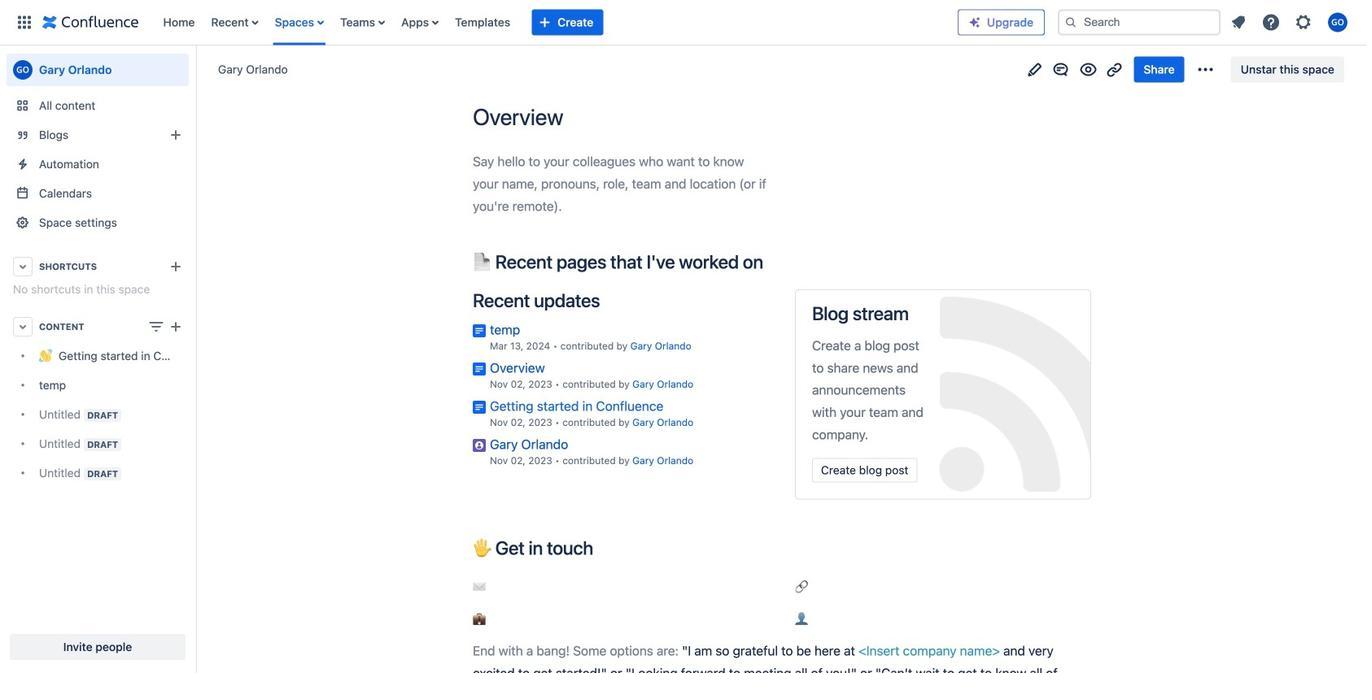 Task type: vqa. For each thing, say whether or not it's contained in the screenshot.
list associated with premium image
yes



Task type: locate. For each thing, give the bounding box(es) containing it.
tree
[[7, 342, 189, 488]]

Search field
[[1058, 9, 1221, 35]]

start watching image
[[1079, 60, 1098, 79]]

create a blog image
[[166, 125, 186, 145]]

banner
[[0, 0, 1367, 46]]

confluence image
[[42, 13, 139, 32], [42, 13, 139, 32]]

copy image
[[762, 252, 781, 271]]

edit this page image
[[1025, 60, 1044, 79]]

global element
[[10, 0, 958, 45]]

change view image
[[146, 317, 166, 337]]

None search field
[[1058, 9, 1221, 35]]

copy image
[[592, 538, 611, 558]]

list for appswitcher icon
[[155, 0, 958, 45]]

list for premium image
[[1224, 8, 1357, 37]]

1 horizontal spatial list
[[1224, 8, 1357, 37]]

appswitcher icon image
[[15, 13, 34, 32]]

add shortcut image
[[166, 257, 186, 277]]

list
[[155, 0, 958, 45], [1224, 8, 1357, 37]]

0 horizontal spatial list
[[155, 0, 958, 45]]



Task type: describe. For each thing, give the bounding box(es) containing it.
tree inside space element
[[7, 342, 189, 488]]

search image
[[1064, 16, 1078, 29]]

premium image
[[968, 16, 981, 29]]

create image
[[166, 317, 186, 337]]

notification icon image
[[1229, 13, 1248, 32]]

space element
[[0, 46, 195, 674]]

copy link image
[[1105, 60, 1124, 79]]

settings icon image
[[1294, 13, 1314, 32]]

more actions image
[[1196, 60, 1216, 79]]

your profile and preferences image
[[1328, 13, 1348, 32]]

collapse sidebar image
[[177, 54, 213, 86]]

help icon image
[[1261, 13, 1281, 32]]



